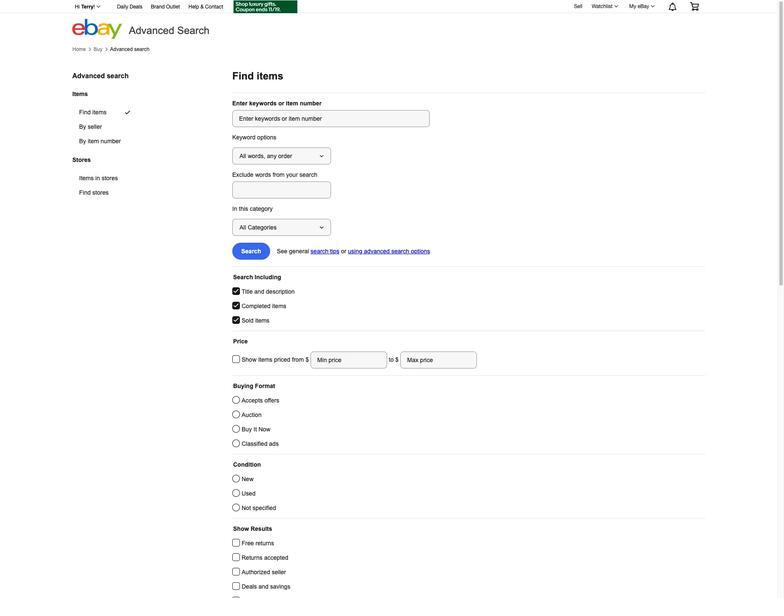 Task type: locate. For each thing, give the bounding box(es) containing it.
0 horizontal spatial $
[[306, 356, 311, 363]]

0 horizontal spatial find items
[[79, 109, 107, 116]]

accepts
[[242, 397, 263, 404]]

1 horizontal spatial $
[[395, 356, 399, 363]]

results
[[251, 526, 272, 533]]

items
[[72, 90, 88, 97], [79, 175, 94, 182]]

in this category
[[232, 205, 273, 212]]

by for by item number
[[79, 138, 86, 145]]

to
[[389, 356, 394, 363]]

by inside 'link'
[[79, 123, 86, 130]]

0 horizontal spatial number
[[101, 138, 121, 145]]

by item number link
[[72, 134, 141, 149]]

1 horizontal spatial seller
[[272, 569, 286, 576]]

or right keywords
[[278, 100, 284, 107]]

search down advanced search
[[134, 46, 150, 52]]

1 vertical spatial from
[[292, 356, 304, 363]]

0 vertical spatial and
[[254, 288, 264, 295]]

category
[[250, 205, 273, 212]]

advanced search right buy link
[[110, 46, 150, 52]]

0 vertical spatial find
[[232, 70, 254, 82]]

not specified
[[242, 505, 276, 512]]

enter
[[232, 100, 248, 107]]

find down items in stores
[[79, 190, 91, 196]]

1 vertical spatial find
[[79, 109, 91, 116]]

0 horizontal spatial deals
[[130, 4, 142, 10]]

1 horizontal spatial options
[[411, 248, 430, 255]]

1 vertical spatial and
[[259, 584, 268, 591]]

1 horizontal spatial find items
[[232, 70, 283, 82]]

deals and savings
[[242, 584, 290, 591]]

1 vertical spatial buy
[[242, 426, 252, 433]]

0 vertical spatial search
[[177, 25, 210, 36]]

free
[[242, 540, 254, 547]]

number inside "link"
[[101, 138, 121, 145]]

stores right in
[[102, 175, 118, 182]]

search tips link
[[311, 248, 339, 255]]

1 vertical spatial seller
[[272, 569, 286, 576]]

now
[[259, 426, 270, 433]]

or
[[278, 100, 284, 107], [341, 248, 346, 255]]

tips
[[330, 248, 339, 255]]

and
[[254, 288, 264, 295], [259, 584, 268, 591]]

in
[[232, 205, 237, 212]]

show down price
[[242, 356, 257, 363]]

2 by from the top
[[79, 138, 86, 145]]

advanced search
[[110, 46, 150, 52], [72, 72, 129, 80]]

sell link
[[570, 3, 586, 9]]

your shopping cart image
[[690, 2, 699, 11]]

sell
[[574, 3, 582, 9]]

0 vertical spatial from
[[273, 171, 285, 178]]

by down by seller
[[79, 138, 86, 145]]

find inside find stores "link"
[[79, 190, 91, 196]]

buy link
[[94, 46, 102, 52]]

classified
[[242, 441, 267, 448]]

1 horizontal spatial item
[[286, 100, 298, 107]]

search right advanced
[[391, 248, 409, 255]]

ebay
[[638, 3, 649, 9]]

not
[[242, 505, 251, 512]]

1 vertical spatial deals
[[242, 584, 257, 591]]

1 vertical spatial number
[[101, 138, 121, 145]]

1 horizontal spatial from
[[292, 356, 304, 363]]

daily
[[117, 4, 128, 10]]

including
[[255, 274, 281, 281]]

deals down authorized
[[242, 584, 257, 591]]

0 vertical spatial or
[[278, 100, 284, 107]]

deals right daily at top left
[[130, 4, 142, 10]]

1 vertical spatial stores
[[92, 190, 109, 196]]

title and description
[[242, 288, 295, 295]]

find items up keywords
[[232, 70, 283, 82]]

item right keywords
[[286, 100, 298, 107]]

by up by item number
[[79, 123, 86, 130]]

advanced down brand
[[129, 25, 174, 36]]

by
[[79, 123, 86, 130], [79, 138, 86, 145]]

0 horizontal spatial item
[[88, 138, 99, 145]]

find up enter
[[232, 70, 254, 82]]

1 vertical spatial search
[[241, 248, 261, 255]]

specified
[[253, 505, 276, 512]]

0 vertical spatial show
[[242, 356, 257, 363]]

seller inside 'link'
[[88, 123, 102, 130]]

by seller
[[79, 123, 102, 130]]

and right title
[[254, 288, 264, 295]]

by seller link
[[72, 120, 141, 134]]

stores
[[72, 156, 91, 163]]

find stores
[[79, 190, 109, 196]]

1 vertical spatial or
[[341, 248, 346, 255]]

2 vertical spatial search
[[233, 274, 253, 281]]

buy
[[94, 46, 102, 52], [242, 426, 252, 433]]

$ right to
[[395, 356, 399, 363]]

buy for buy link
[[94, 46, 102, 52]]

help & contact
[[188, 4, 223, 10]]

Exclude words from your search text field
[[232, 182, 331, 199]]

by inside "link"
[[79, 138, 86, 145]]

1 vertical spatial item
[[88, 138, 99, 145]]

1 vertical spatial by
[[79, 138, 86, 145]]

advanced down buy link
[[72, 72, 105, 80]]

seller for authorized seller
[[272, 569, 286, 576]]

contact
[[205, 4, 223, 10]]

banner containing sell
[[70, 0, 705, 39]]

number
[[300, 100, 322, 107], [101, 138, 121, 145]]

items down completed items
[[255, 317, 269, 324]]

advanced search down buy link
[[72, 72, 129, 80]]

keyword options
[[232, 134, 276, 141]]

seller up savings
[[272, 569, 286, 576]]

1 vertical spatial advanced search
[[72, 72, 129, 80]]

from left your at the top left
[[273, 171, 285, 178]]

Enter minimum price range value, $ text field
[[311, 352, 387, 369]]

$
[[306, 356, 311, 363], [395, 356, 399, 363]]

search
[[134, 46, 150, 52], [107, 72, 129, 80], [300, 171, 317, 178], [311, 248, 329, 255], [391, 248, 409, 255]]

0 horizontal spatial seller
[[88, 123, 102, 130]]

stores
[[102, 175, 118, 182], [92, 190, 109, 196]]

1 horizontal spatial deals
[[242, 584, 257, 591]]

0 vertical spatial items
[[72, 90, 88, 97]]

watchlist
[[592, 3, 613, 9]]

2 vertical spatial advanced
[[72, 72, 105, 80]]

deals
[[130, 4, 142, 10], [242, 584, 257, 591]]

returns
[[242, 555, 263, 562]]

0 vertical spatial seller
[[88, 123, 102, 130]]

2 vertical spatial find
[[79, 190, 91, 196]]

or right tips
[[341, 248, 346, 255]]

in
[[95, 175, 100, 182]]

seller
[[88, 123, 102, 130], [272, 569, 286, 576]]

free returns
[[242, 540, 274, 547]]

0 vertical spatial number
[[300, 100, 322, 107]]

1 horizontal spatial or
[[341, 248, 346, 255]]

!
[[94, 4, 95, 10]]

and down authorized seller
[[259, 584, 268, 591]]

find items
[[232, 70, 283, 82], [79, 109, 107, 116]]

0 horizontal spatial options
[[257, 134, 276, 141]]

0 horizontal spatial buy
[[94, 46, 102, 52]]

seller up by item number
[[88, 123, 102, 130]]

1 horizontal spatial buy
[[242, 426, 252, 433]]

search including
[[233, 274, 281, 281]]

buy right home
[[94, 46, 102, 52]]

hi terry !
[[75, 4, 95, 10]]

offers
[[265, 397, 279, 404]]

1 vertical spatial items
[[79, 175, 94, 182]]

stores down items in stores
[[92, 190, 109, 196]]

general
[[289, 248, 309, 255]]

advanced
[[129, 25, 174, 36], [110, 46, 133, 52], [72, 72, 105, 80]]

search button
[[232, 243, 270, 260]]

banner
[[70, 0, 705, 39]]

find inside the find items link
[[79, 109, 91, 116]]

Enter keywords or item number text field
[[232, 110, 430, 127]]

from right "priced"
[[292, 356, 304, 363]]

returns accepted
[[242, 555, 288, 562]]

item down by seller
[[88, 138, 99, 145]]

words
[[255, 171, 271, 178]]

0 vertical spatial deals
[[130, 4, 142, 10]]

1 vertical spatial advanced
[[110, 46, 133, 52]]

0 vertical spatial by
[[79, 123, 86, 130]]

0 vertical spatial item
[[286, 100, 298, 107]]

1 vertical spatial show
[[233, 526, 249, 533]]

advanced right buy link
[[110, 46, 133, 52]]

1 by from the top
[[79, 123, 86, 130]]

deals inside 'link'
[[130, 4, 142, 10]]

search down help
[[177, 25, 210, 36]]

items for items
[[72, 90, 88, 97]]

seller for by seller
[[88, 123, 102, 130]]

buy left the it on the left
[[242, 426, 252, 433]]

search inside button
[[241, 248, 261, 255]]

0 vertical spatial buy
[[94, 46, 102, 52]]

number up "enter keywords or item number" text box
[[300, 100, 322, 107]]

find items up by seller
[[79, 109, 107, 116]]

search up title
[[233, 274, 253, 281]]

find up by seller
[[79, 109, 91, 116]]

from
[[273, 171, 285, 178], [292, 356, 304, 363]]

number down by seller 'link'
[[101, 138, 121, 145]]

help
[[188, 4, 199, 10]]

show up free
[[233, 526, 249, 533]]

show
[[242, 356, 257, 363], [233, 526, 249, 533]]

$ right "priced"
[[306, 356, 311, 363]]

0 horizontal spatial from
[[273, 171, 285, 178]]

search up search including
[[241, 248, 261, 255]]

0 vertical spatial stores
[[102, 175, 118, 182]]

completed
[[242, 303, 270, 310]]

show for show results
[[233, 526, 249, 533]]

items left in
[[79, 175, 94, 182]]

items up the find items link
[[72, 90, 88, 97]]



Task type: vqa. For each thing, say whether or not it's contained in the screenshot.
the articles
no



Task type: describe. For each thing, give the bounding box(es) containing it.
format
[[255, 383, 275, 390]]

my
[[629, 3, 636, 9]]

buy for buy it now
[[242, 426, 252, 433]]

sold items
[[242, 317, 269, 324]]

this
[[239, 205, 248, 212]]

auction
[[242, 412, 262, 419]]

brand
[[151, 4, 165, 10]]

find for the find items link
[[79, 109, 91, 116]]

new
[[242, 476, 254, 483]]

items up the enter keywords or item number
[[257, 70, 283, 82]]

stores inside "link"
[[92, 190, 109, 196]]

items in stores link
[[72, 171, 138, 186]]

advanced
[[364, 248, 390, 255]]

it
[[254, 426, 257, 433]]

keywords
[[249, 100, 277, 107]]

outlet
[[166, 4, 180, 10]]

my ebay link
[[625, 1, 659, 11]]

sold
[[242, 317, 254, 324]]

2 $ from the left
[[395, 356, 399, 363]]

and for deals
[[259, 584, 268, 591]]

by item number
[[79, 138, 121, 145]]

items for items in stores
[[79, 175, 94, 182]]

show results
[[233, 526, 272, 533]]

buying format
[[233, 383, 275, 390]]

items up by seller 'link'
[[92, 109, 107, 116]]

savings
[[270, 584, 290, 591]]

find for find stores "link"
[[79, 190, 91, 196]]

see general search tips or using advanced search options
[[277, 248, 430, 255]]

0 vertical spatial find items
[[232, 70, 283, 82]]

1 $ from the left
[[306, 356, 311, 363]]

to $
[[387, 356, 400, 363]]

authorized
[[242, 569, 270, 576]]

classified ads
[[242, 441, 279, 448]]

using advanced search options link
[[348, 248, 430, 255]]

see
[[277, 248, 287, 255]]

description
[[266, 288, 295, 295]]

show for show items priced from
[[242, 356, 257, 363]]

search left tips
[[311, 248, 329, 255]]

items in stores
[[79, 175, 118, 182]]

search right your at the top left
[[300, 171, 317, 178]]

1 vertical spatial options
[[411, 248, 430, 255]]

priced
[[274, 356, 290, 363]]

accepted
[[264, 555, 288, 562]]

item inside "link"
[[88, 138, 99, 145]]

your
[[286, 171, 298, 178]]

by for by seller
[[79, 123, 86, 130]]

0 horizontal spatial or
[[278, 100, 284, 107]]

brand outlet link
[[151, 3, 180, 12]]

help & contact link
[[188, 3, 223, 12]]

buying
[[233, 383, 253, 390]]

brand outlet
[[151, 4, 180, 10]]

watchlist link
[[587, 1, 622, 11]]

0 vertical spatial advanced
[[129, 25, 174, 36]]

ads
[[269, 441, 279, 448]]

items down description
[[272, 303, 286, 310]]

search for the search button
[[241, 248, 261, 255]]

1 horizontal spatial number
[[300, 100, 322, 107]]

1 vertical spatial find items
[[79, 109, 107, 116]]

home
[[72, 46, 86, 52]]

items left "priced"
[[258, 356, 272, 363]]

and for title
[[254, 288, 264, 295]]

daily deals
[[117, 4, 142, 10]]

my ebay
[[629, 3, 649, 9]]

show items priced from
[[242, 356, 306, 363]]

authorized seller
[[242, 569, 286, 576]]

0 vertical spatial advanced search
[[110, 46, 150, 52]]

advanced search
[[129, 25, 210, 36]]

Enter maximum price range value, $ text field
[[400, 352, 477, 369]]

buy it now
[[242, 426, 270, 433]]

&
[[200, 4, 204, 10]]

returns
[[256, 540, 274, 547]]

using
[[348, 248, 362, 255]]

search for search including
[[233, 274, 253, 281]]

accepts offers
[[242, 397, 279, 404]]

hi
[[75, 4, 80, 10]]

advanced search link
[[110, 46, 150, 52]]

keyword
[[232, 134, 255, 141]]

completed items
[[242, 303, 286, 310]]

find items link
[[72, 105, 141, 120]]

price
[[233, 338, 248, 345]]

search down advanced search link
[[107, 72, 129, 80]]

exclude words from your search
[[232, 171, 317, 178]]

title
[[242, 288, 253, 295]]

daily deals link
[[117, 3, 142, 12]]

enter keywords or item number
[[232, 100, 322, 107]]

exclude
[[232, 171, 253, 178]]

used
[[242, 491, 256, 497]]

terry
[[81, 4, 94, 10]]

0 vertical spatial options
[[257, 134, 276, 141]]

home link
[[72, 46, 86, 52]]

find stores link
[[72, 186, 138, 200]]

get the coupon image
[[233, 0, 297, 13]]

condition
[[233, 462, 261, 468]]

account navigation
[[70, 0, 705, 14]]



